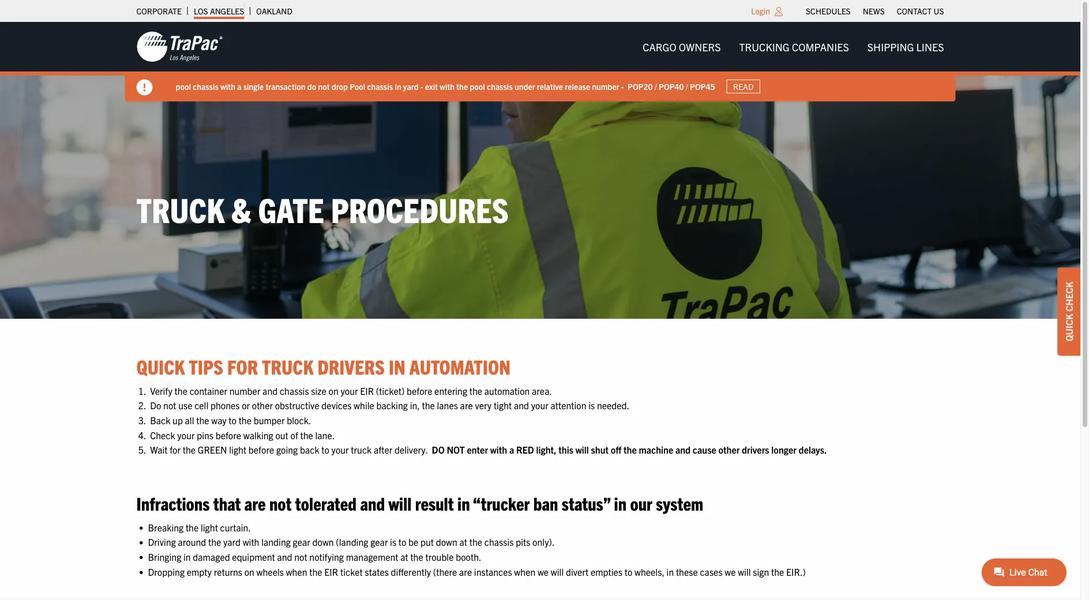 Task type: vqa. For each thing, say whether or not it's contained in the screenshot.
'a' to the right
yes



Task type: locate. For each thing, give the bounding box(es) containing it.
number right 'release'
[[592, 81, 620, 92]]

gate
[[258, 188, 324, 230]]

0 horizontal spatial number
[[230, 385, 261, 397]]

at up booth.
[[460, 537, 468, 548]]

shipping lines link
[[859, 35, 954, 58]]

1 horizontal spatial light
[[229, 444, 247, 456]]

with inside verify the container number and chassis size on your eir (ticket) before entering the automation area. do not use cell phones or other obstructive devices while backing in, the lanes are very tight and your attention is needed. back up all the way to the bumper block. check your pins before walking out of the lane. wait for the green light before going back to your truck after delivery. do not enter with a red light, this will shut off the machine and cause other drivers longer delays.
[[490, 444, 507, 456]]

banner
[[0, 22, 1090, 102]]

contact us link
[[897, 3, 944, 19]]

2 gear from the left
[[371, 537, 388, 548]]

chassis up obstructive
[[280, 385, 309, 397]]

- left "exit"
[[421, 81, 423, 92]]

before up in, the
[[407, 385, 433, 397]]

1 vertical spatial on
[[245, 566, 254, 578]]

eir down notifying
[[325, 566, 338, 578]]

1 horizontal spatial is
[[589, 400, 595, 412]]

breaking
[[148, 522, 184, 534]]

1 horizontal spatial when
[[514, 566, 536, 578]]

quick inside main content
[[136, 354, 185, 379]]

do
[[432, 444, 445, 456]]

is inside 'breaking the light curtain. driving around the yard with landing gear down (landing gear is to be put down at the chassis pits only). bringing in damaged equipment and not notifying management at the trouble booth. dropping empty returns on wheels when the eir ticket states differently (there are instances when we will divert empties to wheels, in these cases we will sign the eir.)'
[[390, 537, 397, 548]]

oakland link
[[256, 3, 293, 19]]

1 horizontal spatial we
[[725, 566, 736, 578]]

backing
[[377, 400, 408, 412]]

0 horizontal spatial -
[[421, 81, 423, 92]]

1 vertical spatial check
[[150, 430, 175, 441]]

check inside quick check link
[[1064, 282, 1075, 312]]

0 horizontal spatial yard
[[223, 537, 241, 548]]

shipping lines
[[868, 40, 944, 53]]

not inside 'breaking the light curtain. driving around the yard with landing gear down (landing gear is to be put down at the chassis pits only). bringing in damaged equipment and not notifying management at the trouble booth. dropping empty returns on wheels when the eir ticket states differently (there are instances when we will divert empties to wheels, in these cases we will sign the eir.)'
[[294, 552, 307, 563]]

and left cause
[[676, 444, 691, 456]]

to down the lane.
[[322, 444, 329, 456]]

cargo owners link
[[634, 35, 730, 58]]

automation
[[410, 354, 511, 379]]

will right the this
[[576, 444, 589, 456]]

quick check link
[[1058, 268, 1081, 356]]

procedures
[[331, 188, 509, 230]]

before down way
[[216, 430, 241, 441]]

on right size
[[329, 385, 339, 397]]

is left needed.
[[589, 400, 595, 412]]

and up (landing
[[360, 492, 385, 515]]

2 - from the left
[[621, 81, 624, 92]]

in right result
[[458, 492, 470, 515]]

under
[[515, 81, 535, 92]]

light inside 'breaking the light curtain. driving around the yard with landing gear down (landing gear is to be put down at the chassis pits only). bringing in damaged equipment and not notifying management at the trouble booth. dropping empty returns on wheels when the eir ticket states differently (there are instances when we will divert empties to wheels, in these cases we will sign the eir.)'
[[201, 522, 218, 534]]

0 horizontal spatial quick
[[136, 354, 185, 379]]

are left very
[[460, 400, 473, 412]]

in left our
[[614, 492, 627, 515]]

1 gear from the left
[[293, 537, 310, 548]]

are right that
[[245, 492, 266, 515]]

in
[[395, 81, 401, 92], [389, 354, 406, 379], [458, 492, 470, 515], [614, 492, 627, 515], [184, 552, 191, 563], [667, 566, 674, 578]]

0 horizontal spatial down
[[313, 537, 334, 548]]

not
[[318, 81, 330, 92], [163, 400, 176, 412], [269, 492, 292, 515], [294, 552, 307, 563]]

gear up management
[[371, 537, 388, 548]]

pool right 'solid' icon at top
[[176, 81, 191, 92]]

down up notifying
[[313, 537, 334, 548]]

0 vertical spatial other
[[252, 400, 273, 412]]

yard left "exit"
[[403, 81, 419, 92]]

eir up while
[[360, 385, 374, 397]]

with
[[221, 81, 235, 92], [440, 81, 455, 92], [490, 444, 507, 456], [243, 537, 259, 548]]

0 horizontal spatial when
[[286, 566, 307, 578]]

1 vertical spatial before
[[216, 430, 241, 441]]

eir
[[360, 385, 374, 397], [325, 566, 338, 578]]

in down around
[[184, 552, 191, 563]]

will left divert
[[551, 566, 564, 578]]

0 vertical spatial check
[[1064, 282, 1075, 312]]

0 horizontal spatial other
[[252, 400, 273, 412]]

chassis left under
[[487, 81, 513, 92]]

schedules link
[[806, 3, 851, 19]]

/ left pop45
[[686, 81, 688, 92]]

pop40
[[659, 81, 684, 92]]

on down 'equipment'
[[245, 566, 254, 578]]

eir inside verify the container number and chassis size on your eir (ticket) before entering the automation area. do not use cell phones or other obstructive devices while backing in, the lanes are very tight and your attention is needed. back up all the way to the bumper block. check your pins before walking out of the lane. wait for the green light before going back to your truck after delivery. do not enter with a red light, this will shut off the machine and cause other drivers longer delays.
[[360, 385, 374, 397]]

0 horizontal spatial we
[[538, 566, 549, 578]]

menu bar
[[800, 3, 951, 19], [634, 35, 954, 58]]

0 horizontal spatial on
[[245, 566, 254, 578]]

1 horizontal spatial a
[[510, 444, 514, 456]]

to
[[229, 415, 237, 426], [322, 444, 329, 456], [399, 537, 407, 548], [625, 566, 633, 578]]

1 vertical spatial truck
[[262, 354, 314, 379]]

0 vertical spatial light
[[229, 444, 247, 456]]

quick for quick tips for truck drivers in automation
[[136, 354, 185, 379]]

0 vertical spatial yard
[[403, 81, 419, 92]]

other up the bumper
[[252, 400, 273, 412]]

light inside verify the container number and chassis size on your eir (ticket) before entering the automation area. do not use cell phones or other obstructive devices while backing in, the lanes are very tight and your attention is needed. back up all the way to the bumper block. check your pins before walking out of the lane. wait for the green light before going back to your truck after delivery. do not enter with a red light, this will shut off the machine and cause other drivers longer delays.
[[229, 444, 247, 456]]

a
[[237, 81, 242, 92], [510, 444, 514, 456]]

the up booth.
[[470, 537, 483, 548]]

1 vertical spatial number
[[230, 385, 261, 397]]

1 vertical spatial menu bar
[[634, 35, 954, 58]]

1 horizontal spatial down
[[436, 537, 458, 548]]

1 vertical spatial yard
[[223, 537, 241, 548]]

1 vertical spatial at
[[401, 552, 408, 563]]

1 horizontal spatial gear
[[371, 537, 388, 548]]

lines
[[917, 40, 944, 53]]

quick tips for truck drivers in automation main content
[[125, 354, 956, 589]]

pop45
[[690, 81, 715, 92]]

1 horizontal spatial eir
[[360, 385, 374, 397]]

1 horizontal spatial /
[[686, 81, 688, 92]]

wait
[[150, 444, 168, 456]]

1 pool from the left
[[176, 81, 191, 92]]

only).
[[533, 537, 555, 548]]

light down walking
[[229, 444, 247, 456]]

back
[[300, 444, 319, 456]]

truck inside quick tips for truck drivers in automation main content
[[262, 354, 314, 379]]

around
[[178, 537, 206, 548]]

your down the lane.
[[332, 444, 349, 456]]

1 vertical spatial for
[[170, 444, 181, 456]]

0 vertical spatial a
[[237, 81, 242, 92]]

1 - from the left
[[421, 81, 423, 92]]

menu bar up "shipping"
[[800, 3, 951, 19]]

this
[[559, 444, 574, 456]]

not inside verify the container number and chassis size on your eir (ticket) before entering the automation area. do not use cell phones or other obstructive devices while backing in, the lanes are very tight and your attention is needed. back up all the way to the bumper block. check your pins before walking out of the lane. wait for the green light before going back to your truck after delivery. do not enter with a red light, this will shut off the machine and cause other drivers longer delays.
[[163, 400, 176, 412]]

menu bar down light icon
[[634, 35, 954, 58]]

we right "cases"
[[725, 566, 736, 578]]

solid image
[[136, 79, 153, 96]]

will left sign at the right bottom
[[738, 566, 751, 578]]

2 vertical spatial are
[[459, 566, 472, 578]]

a left single
[[237, 81, 242, 92]]

pits
[[516, 537, 531, 548]]

0 vertical spatial is
[[589, 400, 595, 412]]

/ right pop20
[[655, 81, 657, 92]]

1 horizontal spatial other
[[719, 444, 740, 456]]

1 horizontal spatial check
[[1064, 282, 1075, 312]]

other right cause
[[719, 444, 740, 456]]

1 horizontal spatial -
[[621, 81, 624, 92]]

- left pop20
[[621, 81, 624, 92]]

for right the wait
[[170, 444, 181, 456]]

cargo
[[643, 40, 677, 53]]

when
[[286, 566, 307, 578], [514, 566, 536, 578]]

2 horizontal spatial before
[[407, 385, 433, 397]]

1 horizontal spatial yard
[[403, 81, 419, 92]]

1 horizontal spatial number
[[592, 81, 620, 92]]

before down walking
[[249, 444, 274, 456]]

needed.
[[597, 400, 630, 412]]

your down area.
[[531, 400, 549, 412]]

0 horizontal spatial a
[[237, 81, 242, 92]]

0 horizontal spatial before
[[216, 430, 241, 441]]

single
[[243, 81, 264, 92]]

the down or
[[239, 415, 252, 426]]

management
[[346, 552, 399, 563]]

1 vertical spatial is
[[390, 537, 397, 548]]

0 vertical spatial truck
[[136, 188, 225, 230]]

and
[[263, 385, 278, 397], [514, 400, 529, 412], [676, 444, 691, 456], [360, 492, 385, 515], [277, 552, 292, 563]]

delivery.
[[395, 444, 428, 456]]

number
[[592, 81, 620, 92], [230, 385, 261, 397]]

with left single
[[221, 81, 235, 92]]

with right "enter"
[[490, 444, 507, 456]]

0 vertical spatial on
[[329, 385, 339, 397]]

1 vertical spatial light
[[201, 522, 218, 534]]

pool right "exit"
[[470, 81, 485, 92]]

are down booth.
[[459, 566, 472, 578]]

0 horizontal spatial eir
[[325, 566, 338, 578]]

0 vertical spatial are
[[460, 400, 473, 412]]

1 horizontal spatial truck
[[262, 354, 314, 379]]

at up differently
[[401, 552, 408, 563]]

landing
[[262, 537, 291, 548]]

for inside verify the container number and chassis size on your eir (ticket) before entering the automation area. do not use cell phones or other obstructive devices while backing in, the lanes are very tight and your attention is needed. back up all the way to the bumper block. check your pins before walking out of the lane. wait for the green light before going back to your truck after delivery. do not enter with a red light, this will shut off the machine and cause other drivers longer delays.
[[170, 444, 181, 456]]

release
[[565, 81, 591, 92]]

0 horizontal spatial light
[[201, 522, 218, 534]]

chassis left pits
[[485, 537, 514, 548]]

0 vertical spatial eir
[[360, 385, 374, 397]]

and up the bumper
[[263, 385, 278, 397]]

0 horizontal spatial truck
[[136, 188, 225, 230]]

pins
[[197, 430, 214, 441]]

curtain.
[[220, 522, 251, 534]]

equipment
[[232, 552, 275, 563]]

chassis
[[193, 81, 219, 92], [367, 81, 393, 92], [487, 81, 513, 92], [280, 385, 309, 397], [485, 537, 514, 548]]

light,
[[536, 444, 557, 456]]

news link
[[863, 3, 885, 19]]

divert
[[566, 566, 589, 578]]

truck & gate procedures
[[136, 188, 509, 230]]

1 vertical spatial are
[[245, 492, 266, 515]]

delays.
[[799, 444, 827, 456]]

for right tips
[[227, 354, 258, 379]]

green
[[198, 444, 227, 456]]

1 when from the left
[[286, 566, 307, 578]]

1 horizontal spatial before
[[249, 444, 274, 456]]

banner containing cargo owners
[[0, 22, 1090, 102]]

0 horizontal spatial is
[[390, 537, 397, 548]]

chassis right pool
[[367, 81, 393, 92]]

0 vertical spatial at
[[460, 537, 468, 548]]

0 vertical spatial for
[[227, 354, 258, 379]]

in left these
[[667, 566, 674, 578]]

0 vertical spatial before
[[407, 385, 433, 397]]

we down the only).
[[538, 566, 549, 578]]

1 vertical spatial a
[[510, 444, 514, 456]]

is left be
[[390, 537, 397, 548]]

size
[[311, 385, 327, 397]]

of
[[291, 430, 298, 441]]

down up trouble
[[436, 537, 458, 548]]

relative
[[537, 81, 563, 92]]

2 down from the left
[[436, 537, 458, 548]]

our
[[630, 492, 653, 515]]

pool chassis with a single transaction  do not drop pool chassis in yard -  exit with the pool chassis under relative release number -  pop20 / pop40 / pop45
[[176, 81, 715, 92]]

0 horizontal spatial /
[[655, 81, 657, 92]]

0 vertical spatial menu bar
[[800, 3, 951, 19]]

will
[[576, 444, 589, 456], [389, 492, 412, 515], [551, 566, 564, 578], [738, 566, 751, 578]]

are
[[460, 400, 473, 412], [245, 492, 266, 515], [459, 566, 472, 578]]

with inside 'breaking the light curtain. driving around the yard with landing gear down (landing gear is to be put down at the chassis pits only). bringing in damaged equipment and not notifying management at the trouble booth. dropping empty returns on wheels when the eir ticket states differently (there are instances when we will divert empties to wheels, in these cases we will sign the eir.)'
[[243, 537, 259, 548]]

0 vertical spatial number
[[592, 81, 620, 92]]

1 vertical spatial quick
[[136, 354, 185, 379]]

shut
[[591, 444, 609, 456]]

when right wheels
[[286, 566, 307, 578]]

check inside verify the container number and chassis size on your eir (ticket) before entering the automation area. do not use cell phones or other obstructive devices while backing in, the lanes are very tight and your attention is needed. back up all the way to the bumper block. check your pins before walking out of the lane. wait for the green light before going back to your truck after delivery. do not enter with a red light, this will shut off the machine and cause other drivers longer delays.
[[150, 430, 175, 441]]

when down pits
[[514, 566, 536, 578]]

1 vertical spatial other
[[719, 444, 740, 456]]

states
[[365, 566, 389, 578]]

the down notifying
[[309, 566, 322, 578]]

machine
[[639, 444, 674, 456]]

gear right the landing
[[293, 537, 310, 548]]

1 horizontal spatial pool
[[470, 81, 485, 92]]

yard down curtain.
[[223, 537, 241, 548]]

going
[[276, 444, 298, 456]]

and down the landing
[[277, 552, 292, 563]]

are inside verify the container number and chassis size on your eir (ticket) before entering the automation area. do not use cell phones or other obstructive devices while backing in, the lanes are very tight and your attention is needed. back up all the way to the bumper block. check your pins before walking out of the lane. wait for the green light before going back to your truck after delivery. do not enter with a red light, this will shut off the machine and cause other drivers longer delays.
[[460, 400, 473, 412]]

-
[[421, 81, 423, 92], [621, 81, 624, 92]]

a left red
[[510, 444, 514, 456]]

infractions
[[136, 492, 210, 515]]

shipping
[[868, 40, 914, 53]]

ban
[[534, 492, 558, 515]]

los angeles
[[194, 6, 244, 16]]

1 horizontal spatial for
[[227, 354, 258, 379]]

light
[[229, 444, 247, 456], [201, 522, 218, 534]]

down
[[313, 537, 334, 548], [436, 537, 458, 548]]

0 vertical spatial quick
[[1064, 314, 1075, 342]]

light up around
[[201, 522, 218, 534]]

0 horizontal spatial gear
[[293, 537, 310, 548]]

1 vertical spatial eir
[[325, 566, 338, 578]]

0 horizontal spatial for
[[170, 444, 181, 456]]

1 horizontal spatial on
[[329, 385, 339, 397]]

all
[[185, 415, 194, 426]]

0 horizontal spatial check
[[150, 430, 175, 441]]

out
[[276, 430, 288, 441]]

0 horizontal spatial pool
[[176, 81, 191, 92]]

0 horizontal spatial at
[[401, 552, 408, 563]]

1 horizontal spatial quick
[[1064, 314, 1075, 342]]

in left "exit"
[[395, 81, 401, 92]]

back
[[150, 415, 170, 426]]

empties
[[591, 566, 623, 578]]

number up or
[[230, 385, 261, 397]]

the up "use"
[[175, 385, 188, 397]]

1 horizontal spatial at
[[460, 537, 468, 548]]

with up 'equipment'
[[243, 537, 259, 548]]



Task type: describe. For each thing, give the bounding box(es) containing it.
tips
[[189, 354, 223, 379]]

menu bar containing schedules
[[800, 3, 951, 19]]

trucking
[[740, 40, 790, 53]]

1 down from the left
[[313, 537, 334, 548]]

news
[[863, 6, 885, 16]]

are inside 'breaking the light curtain. driving around the yard with landing gear down (landing gear is to be put down at the chassis pits only). bringing in damaged equipment and not notifying management at the trouble booth. dropping empty returns on wheels when the eir ticket states differently (there are instances when we will divert empties to wheels, in these cases we will sign the eir.)'
[[459, 566, 472, 578]]

login
[[752, 6, 771, 16]]

pop20
[[628, 81, 653, 92]]

quick for quick check
[[1064, 314, 1075, 342]]

schedules
[[806, 6, 851, 16]]

eir inside 'breaking the light curtain. driving around the yard with landing gear down (landing gear is to be put down at the chassis pits only). bringing in damaged equipment and not notifying management at the trouble booth. dropping empty returns on wheels when the eir ticket states differently (there are instances when we will divert empties to wheels, in these cases we will sign the eir.)'
[[325, 566, 338, 578]]

very
[[475, 400, 492, 412]]

result
[[415, 492, 454, 515]]

chassis inside 'breaking the light curtain. driving around the yard with landing gear down (landing gear is to be put down at the chassis pits only). bringing in damaged equipment and not notifying management at the trouble booth. dropping empty returns on wheels when the eir ticket states differently (there are instances when we will divert empties to wheels, in these cases we will sign the eir.)'
[[485, 537, 514, 548]]

truck
[[351, 444, 372, 456]]

empty
[[187, 566, 212, 578]]

angeles
[[210, 6, 244, 16]]

the up around
[[186, 522, 199, 534]]

the down be
[[411, 552, 423, 563]]

put
[[421, 537, 434, 548]]

login link
[[752, 6, 771, 16]]

(landing
[[336, 537, 368, 548]]

use
[[178, 400, 192, 412]]

2 pool from the left
[[470, 81, 485, 92]]

do
[[307, 81, 316, 92]]

1 we from the left
[[538, 566, 549, 578]]

the right "exit"
[[457, 81, 468, 92]]

menu bar containing cargo owners
[[634, 35, 954, 58]]

and inside 'breaking the light curtain. driving around the yard with landing gear down (landing gear is to be put down at the chassis pits only). bringing in damaged equipment and not notifying management at the trouble booth. dropping empty returns on wheels when the eir ticket states differently (there are instances when we will divert empties to wheels, in these cases we will sign the eir.)'
[[277, 552, 292, 563]]

2 / from the left
[[686, 81, 688, 92]]

these
[[676, 566, 698, 578]]

or
[[242, 400, 250, 412]]

system
[[656, 492, 704, 515]]

eir.)
[[787, 566, 806, 578]]

the right all
[[196, 415, 209, 426]]

drivers longer
[[742, 444, 797, 456]]

the up damaged
[[208, 537, 221, 548]]

chassis inside verify the container number and chassis size on your eir (ticket) before entering the automation area. do not use cell phones or other obstructive devices while backing in, the lanes are very tight and your attention is needed. back up all the way to the bumper block. check your pins before walking out of the lane. wait for the green light before going back to your truck after delivery. do not enter with a red light, this will shut off the machine and cause other drivers longer delays.
[[280, 385, 309, 397]]

2 we from the left
[[725, 566, 736, 578]]

damaged
[[193, 552, 230, 563]]

owners
[[679, 40, 721, 53]]

not
[[447, 444, 465, 456]]

while
[[354, 400, 374, 412]]

on inside 'breaking the light curtain. driving around the yard with landing gear down (landing gear is to be put down at the chassis pits only). bringing in damaged equipment and not notifying management at the trouble booth. dropping empty returns on wheels when the eir ticket states differently (there are instances when we will divert empties to wheels, in these cases we will sign the eir.)'
[[245, 566, 254, 578]]

the up very
[[470, 385, 483, 397]]

los angeles link
[[194, 3, 244, 19]]

be
[[409, 537, 419, 548]]

companies
[[792, 40, 849, 53]]

differently
[[391, 566, 431, 578]]

trucking companies link
[[730, 35, 859, 58]]

in, the
[[410, 400, 435, 412]]

&
[[231, 188, 251, 230]]

wheels,
[[635, 566, 665, 578]]

read link
[[727, 80, 761, 94]]

us
[[934, 6, 944, 16]]

pool
[[350, 81, 365, 92]]

entering
[[435, 385, 468, 397]]

in inside banner
[[395, 81, 401, 92]]

is inside verify the container number and chassis size on your eir (ticket) before entering the automation area. do not use cell phones or other obstructive devices while backing in, the lanes are very tight and your attention is needed. back up all the way to the bumper block. check your pins before walking out of the lane. wait for the green light before going back to your truck after delivery. do not enter with a red light, this will shut off the machine and cause other drivers longer delays.
[[589, 400, 595, 412]]

chassis down los angeles image
[[193, 81, 219, 92]]

light image
[[775, 7, 783, 16]]

read
[[734, 81, 754, 92]]

obstructive
[[275, 400, 320, 412]]

will inside verify the container number and chassis size on your eir (ticket) before entering the automation area. do not use cell phones or other obstructive devices while backing in, the lanes are very tight and your attention is needed. back up all the way to the bumper block. check your pins before walking out of the lane. wait for the green light before going back to your truck after delivery. do not enter with a red light, this will shut off the machine and cause other drivers longer delays.
[[576, 444, 589, 456]]

transaction
[[266, 81, 306, 92]]

exit
[[425, 81, 438, 92]]

devices
[[322, 400, 352, 412]]

container
[[190, 385, 227, 397]]

2 when from the left
[[514, 566, 536, 578]]

on inside verify the container number and chassis size on your eir (ticket) before entering the automation area. do not use cell phones or other obstructive devices while backing in, the lanes are very tight and your attention is needed. back up all the way to the bumper block. check your pins before walking out of the lane. wait for the green light before going back to your truck after delivery. do not enter with a red light, this will shut off the machine and cause other drivers longer delays.
[[329, 385, 339, 397]]

block.
[[287, 415, 311, 426]]

way
[[211, 415, 227, 426]]

to left be
[[399, 537, 407, 548]]

and right tight
[[514, 400, 529, 412]]

yard inside banner
[[403, 81, 419, 92]]

in up (ticket)
[[389, 354, 406, 379]]

contact
[[897, 6, 932, 16]]

phones
[[211, 400, 240, 412]]

verify the container number and chassis size on your eir (ticket) before entering the automation area. do not use cell phones or other obstructive devices while backing in, the lanes are very tight and your attention is needed. back up all the way to the bumper block. check your pins before walking out of the lane. wait for the green light before going back to your truck after delivery. do not enter with a red light, this will shut off the machine and cause other drivers longer delays.
[[148, 385, 827, 456]]

walking
[[243, 430, 273, 441]]

your up the devices
[[341, 385, 358, 397]]

the left green
[[183, 444, 196, 456]]

red
[[516, 444, 534, 456]]

tolerated
[[295, 492, 357, 515]]

quick tips for truck drivers in automation
[[136, 354, 511, 379]]

cases
[[700, 566, 723, 578]]

oakland
[[256, 6, 293, 16]]

yard inside 'breaking the light curtain. driving around the yard with landing gear down (landing gear is to be put down at the chassis pits only). bringing in damaged equipment and not notifying management at the trouble booth. dropping empty returns on wheels when the eir ticket states differently (there are instances when we will divert empties to wheels, in these cases we will sign the eir.)'
[[223, 537, 241, 548]]

the right of
[[300, 430, 313, 441]]

do
[[150, 400, 161, 412]]

corporate link
[[136, 3, 182, 19]]

the right sign at the right bottom
[[772, 566, 785, 578]]

lane.
[[315, 430, 335, 441]]

contact us
[[897, 6, 944, 16]]

cause
[[693, 444, 717, 456]]

los angeles image
[[136, 31, 223, 63]]

a inside verify the container number and chassis size on your eir (ticket) before entering the automation area. do not use cell phones or other obstructive devices while backing in, the lanes are very tight and your attention is needed. back up all the way to the bumper block. check your pins before walking out of the lane. wait for the green light before going back to your truck after delivery. do not enter with a red light, this will shut off the machine and cause other drivers longer delays.
[[510, 444, 514, 456]]

cell
[[195, 400, 208, 412]]

area.
[[532, 385, 552, 397]]

verify
[[150, 385, 173, 397]]

dropping
[[148, 566, 185, 578]]

to left the 'wheels,'
[[625, 566, 633, 578]]

to right way
[[229, 415, 237, 426]]

off
[[611, 444, 622, 456]]

quick check
[[1064, 282, 1075, 342]]

(there
[[433, 566, 457, 578]]

1 / from the left
[[655, 81, 657, 92]]

that
[[213, 492, 241, 515]]

will left result
[[389, 492, 412, 515]]

with right "exit"
[[440, 81, 455, 92]]

notifying
[[310, 552, 344, 563]]

bringing
[[148, 552, 181, 563]]

number inside verify the container number and chassis size on your eir (ticket) before entering the automation area. do not use cell phones or other obstructive devices while backing in, the lanes are very tight and your attention is needed. back up all the way to the bumper block. check your pins before walking out of the lane. wait for the green light before going back to your truck after delivery. do not enter with a red light, this will shut off the machine and cause other drivers longer delays.
[[230, 385, 261, 397]]

los
[[194, 6, 208, 16]]

instances
[[474, 566, 512, 578]]

your down all
[[177, 430, 195, 441]]

attention
[[551, 400, 587, 412]]

the right 'off' at the bottom right
[[624, 444, 637, 456]]

infractions that are not tolerated and will result in "trucker ban status" in our system
[[136, 492, 704, 515]]

2 vertical spatial before
[[249, 444, 274, 456]]

drivers
[[318, 354, 385, 379]]

(ticket)
[[376, 385, 405, 397]]

"trucker
[[473, 492, 530, 515]]

automation
[[485, 385, 530, 397]]



